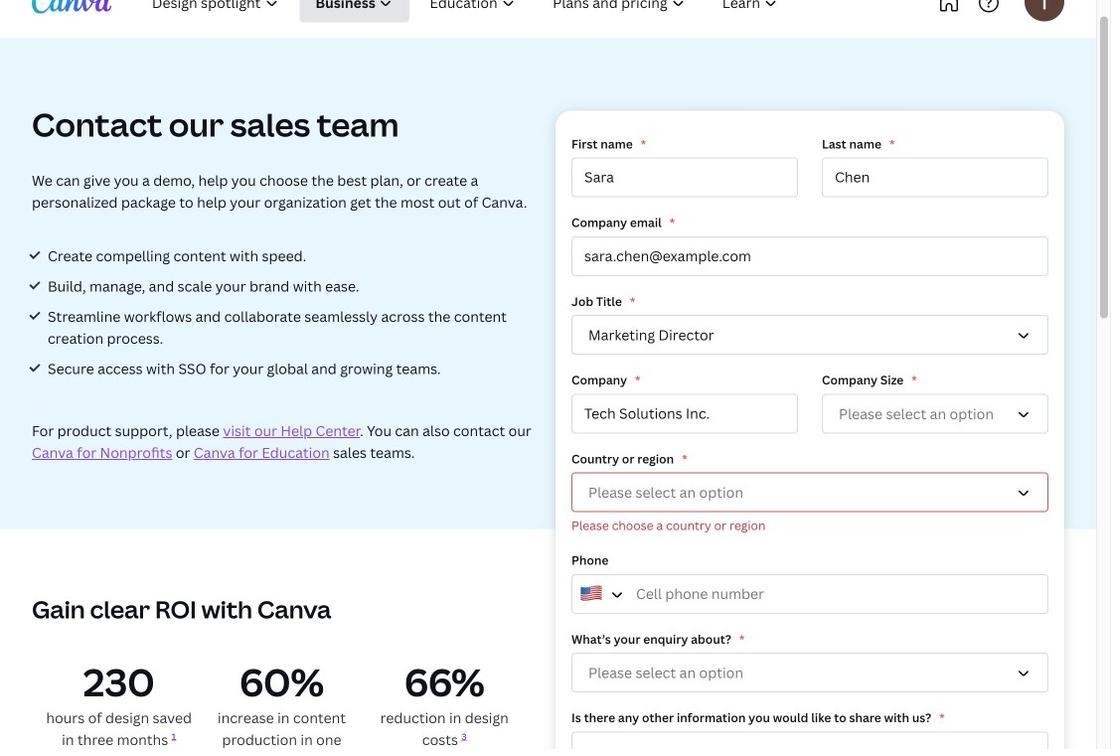 Task type: vqa. For each thing, say whether or not it's contained in the screenshot.
Acme text field
yes



Task type: locate. For each thing, give the bounding box(es) containing it.
Smith text field
[[822, 158, 1049, 198]]

Acme text field
[[572, 394, 799, 434]]

top level navigation element
[[135, 0, 863, 22]]



Task type: describe. For each thing, give the bounding box(es) containing it.
John text field
[[572, 158, 799, 198]]

Cell phone number text field
[[572, 575, 1049, 614]]

john.smith@acme.com text field
[[572, 237, 1049, 276]]



